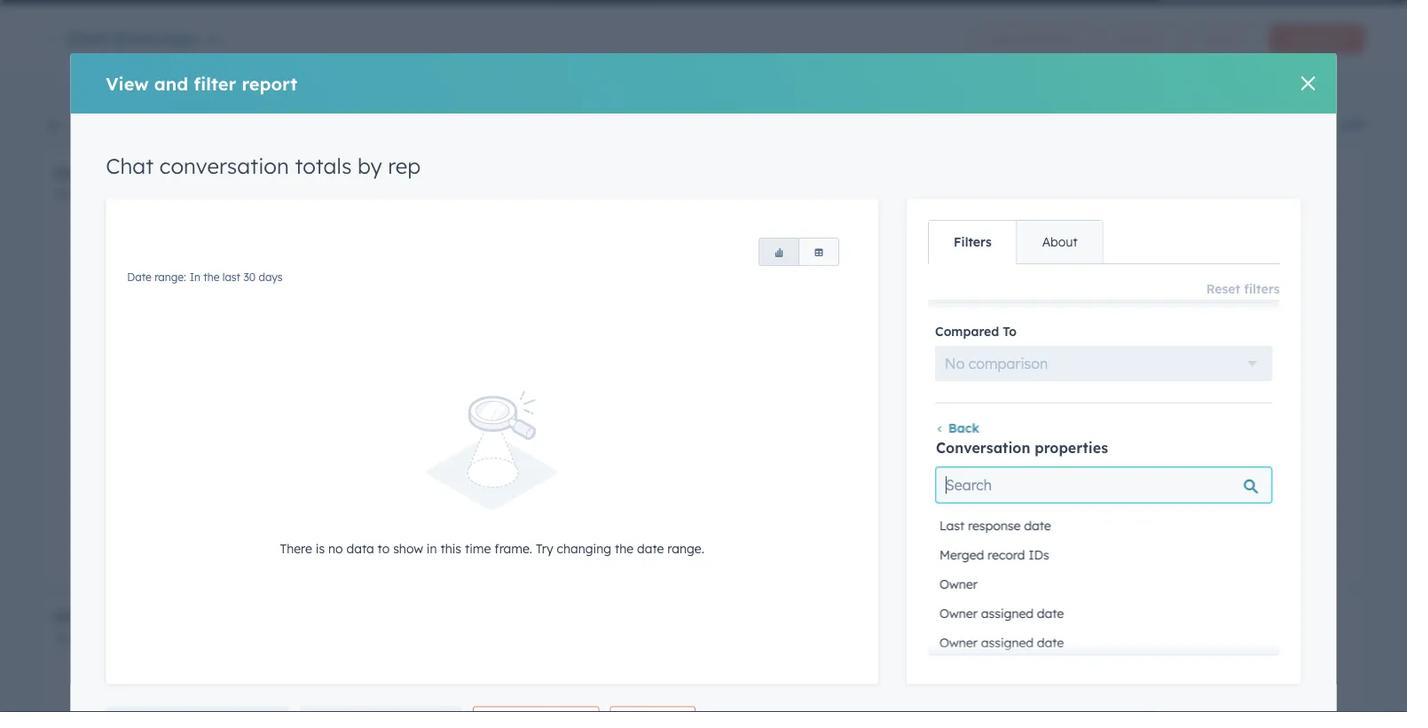 Task type: locate. For each thing, give the bounding box(es) containing it.
date
[[1025, 518, 1052, 534], [637, 541, 664, 557], [1038, 606, 1065, 622], [1038, 636, 1065, 651]]

assigned: everyone can edit
[[1190, 117, 1365, 132]]

0 horizontal spatial show
[[332, 446, 362, 462]]

manage dashboards
[[1023, 117, 1151, 132]]

conversation
[[160, 153, 289, 179], [91, 165, 183, 182], [91, 608, 183, 626], [757, 608, 849, 626]]

2 horizontal spatial data
[[951, 446, 979, 462]]

1 horizontal spatial first
[[342, 125, 364, 138]]

0 horizontal spatial report
[[242, 72, 298, 95]]

date up the ids
[[1025, 518, 1052, 534]]

owner assigned date button down the owner button
[[937, 629, 1273, 658]]

assigned for first owner assigned date 'button' from the bottom of the grid grid at bottom right
[[982, 636, 1034, 651]]

1 horizontal spatial filters
[[1245, 281, 1281, 297]]

chat overview banner
[[43, 20, 1365, 53]]

days inside chat conversation totals by url element
[[850, 188, 874, 201]]

owner inside 'conversations owner'
[[83, 125, 117, 138]]

date inside chat conversation totals by url element
[[719, 188, 743, 201]]

filters
[[736, 116, 771, 132], [1245, 281, 1281, 297]]

range:
[[81, 188, 112, 201], [746, 188, 778, 201], [155, 271, 186, 284], [81, 632, 112, 645]]

owner assigned date for first owner assigned date 'button' from the bottom of the grid grid at bottom right
[[940, 636, 1065, 651]]

2 horizontal spatial last
[[814, 188, 832, 201]]

range: inside 'chat conversation totals by rep' dialog
[[155, 271, 186, 284]]

conversations for owner
[[83, 111, 159, 125]]

rep down conversations agent first response time
[[388, 153, 421, 179]]

reset filters
[[1207, 281, 1281, 297]]

None button
[[759, 238, 800, 266], [799, 238, 840, 266], [759, 238, 800, 266], [799, 238, 840, 266]]

Search search field
[[937, 468, 1273, 503]]

1 horizontal spatial show
[[393, 541, 423, 557]]

1 vertical spatial assigned
[[982, 636, 1034, 651]]

dashboard
[[1021, 32, 1076, 46]]

date range: in the last 30 days
[[53, 188, 209, 201], [719, 188, 874, 201], [127, 271, 283, 284]]

filters right the reset
[[1245, 281, 1281, 297]]

time inside conversations agent first response time
[[418, 125, 442, 138]]

0 horizontal spatial for
[[365, 446, 382, 462]]

chat conversation totals by rep down thread
[[53, 165, 278, 182]]

average inside button
[[853, 608, 912, 626]]

response
[[367, 125, 414, 138], [969, 518, 1021, 534], [284, 608, 347, 626]]

assigned
[[982, 606, 1034, 622], [982, 636, 1034, 651]]

add
[[1285, 32, 1305, 46]]

0 horizontal spatial filters
[[736, 116, 771, 132]]

chat
[[66, 27, 108, 49], [106, 153, 154, 179], [53, 165, 87, 182], [53, 608, 87, 626], [719, 608, 752, 626]]

in inside chat conversation totals by url element
[[782, 188, 792, 201]]

chat inside popup button
[[66, 27, 108, 49]]

actions
[[1116, 32, 1153, 46]]

1 average from the left
[[188, 608, 246, 626]]

chat inside 'element'
[[53, 165, 87, 182]]

date inside chat conversation totals by rep 'element'
[[53, 188, 78, 201]]

1 horizontal spatial totals
[[295, 153, 352, 179]]

0 horizontal spatial last
[[149, 188, 167, 201]]

2 horizontal spatial this
[[1051, 446, 1072, 462]]

response inside chat conversation average first response time by rep date range:
[[284, 608, 347, 626]]

frame.
[[440, 446, 478, 462], [1105, 446, 1143, 462], [495, 541, 533, 557]]

average for first
[[188, 608, 246, 626]]

this inside chat conversation totals by rep 'element'
[[386, 446, 407, 462]]

4 conversations from the left
[[478, 111, 554, 125]]

group inside 'chat conversation totals by rep' dialog
[[759, 238, 840, 266]]

conversations
[[83, 111, 159, 125], [195, 111, 271, 125], [307, 111, 383, 125], [478, 111, 554, 125]]

0 horizontal spatial data
[[285, 446, 313, 462]]

0 vertical spatial filters
[[736, 116, 771, 132]]

time inside chat conversation totals by url element
[[1076, 446, 1102, 462]]

1 no data to show for this time frame. from the left
[[265, 446, 478, 462]]

1 conversations from the left
[[83, 111, 159, 125]]

1 horizontal spatial response
[[367, 125, 414, 138]]

data inside 'chat conversation totals by rep' dialog
[[347, 541, 374, 557]]

totals down agent
[[295, 153, 352, 179]]

response up the merged record ids
[[969, 518, 1021, 534]]

back
[[949, 421, 980, 436]]

0 horizontal spatial first
[[251, 608, 279, 626]]

report
[[1308, 32, 1339, 46], [242, 72, 298, 95]]

2 no data to show for this time frame. from the left
[[930, 446, 1143, 462]]

conversation inside button
[[757, 608, 849, 626]]

response down is
[[284, 608, 347, 626]]

group
[[759, 238, 840, 266]]

view
[[106, 72, 149, 95]]

2 horizontal spatial 30
[[835, 188, 848, 201]]

2 horizontal spatial in
[[782, 188, 792, 201]]

frame. inside chat conversation totals by rep 'element'
[[440, 446, 478, 462]]

date inside chat conversation average first response time by rep date range:
[[53, 632, 78, 645]]

1 horizontal spatial average
[[853, 608, 912, 626]]

add report button
[[1270, 25, 1365, 53]]

1 assigned from the top
[[982, 606, 1034, 622]]

about
[[1043, 234, 1078, 250]]

for inside chat conversation totals by url element
[[1031, 446, 1048, 462]]

days inside chat conversation totals by rep 'element'
[[185, 188, 209, 201]]

to inside 'chat conversation totals by rep' dialog
[[378, 541, 390, 557]]

2 vertical spatial response
[[284, 608, 347, 626]]

chat conversation totals by rep down id
[[106, 153, 421, 179]]

tab list
[[929, 220, 1104, 265]]

0 horizontal spatial no data to show for this time frame.
[[265, 446, 478, 462]]

report right add
[[1308, 32, 1339, 46]]

conversation properties
[[937, 439, 1109, 457]]

0 horizontal spatial this
[[386, 446, 407, 462]]

days for chat conversation totals by rep 'element'
[[185, 188, 209, 201]]

last
[[940, 518, 965, 534]]

1 vertical spatial response
[[969, 518, 1021, 534]]

0 horizontal spatial in
[[116, 188, 127, 201]]

date
[[53, 188, 78, 201], [719, 188, 743, 201], [127, 271, 152, 284], [53, 632, 78, 645]]

date range: in the last 30 days inside chat conversation totals by rep 'element'
[[53, 188, 209, 201]]

rep inside dialog
[[388, 153, 421, 179]]

average
[[188, 608, 246, 626], [853, 608, 912, 626]]

record
[[988, 548, 1026, 563]]

manage dashboards button
[[1023, 114, 1151, 135]]

conversations owner
[[83, 111, 159, 138]]

2 assigned from the top
[[982, 636, 1034, 651]]

1 horizontal spatial data
[[347, 541, 374, 557]]

1 for from the left
[[365, 446, 382, 462]]

0 vertical spatial assigned
[[982, 606, 1034, 622]]

data
[[285, 446, 313, 462], [951, 446, 979, 462], [347, 541, 374, 557]]

0 horizontal spatial average
[[188, 608, 246, 626]]

assigned down 'close'
[[982, 636, 1034, 651]]

2 horizontal spatial response
[[969, 518, 1021, 534]]

time inside chat conversation average first response time by rep date range:
[[352, 608, 383, 626]]

no data to show for this time frame.
[[265, 446, 478, 462], [930, 446, 1143, 462]]

average for time
[[853, 608, 912, 626]]

no inside chat conversation totals by rep 'element'
[[265, 446, 282, 462]]

totals down thread
[[188, 165, 228, 182]]

properties
[[1035, 439, 1109, 457]]

date down the owner button
[[1038, 636, 1065, 651]]

30 inside chat conversation totals by url element
[[835, 188, 848, 201]]

2 horizontal spatial show
[[998, 446, 1028, 462]]

conversations inside conversations agent first response time
[[307, 111, 383, 125]]

filter
[[194, 72, 236, 95]]

1 horizontal spatial last
[[223, 271, 241, 284]]

owner assigned date down 'close'
[[940, 636, 1065, 651]]

create
[[985, 32, 1018, 46]]

owner assigned date button down merged record ids button at right
[[937, 599, 1273, 629]]

2 conversations from the left
[[195, 111, 271, 125]]

date range: in the last 30 days for chat conversation totals by url element
[[719, 188, 874, 201]]

0 vertical spatial response
[[367, 125, 414, 138]]

2 average from the left
[[853, 608, 912, 626]]

30 inside chat conversation totals by rep 'element'
[[170, 188, 182, 201]]

tab list inside 'chat conversation totals by rep' dialog
[[929, 220, 1104, 265]]

tab list containing filters
[[929, 220, 1104, 265]]

no comparison button
[[936, 346, 1273, 382]]

2 horizontal spatial frame.
[[1105, 446, 1143, 462]]

0 horizontal spatial frame.
[[440, 446, 478, 462]]

30
[[170, 188, 182, 201], [835, 188, 848, 201], [244, 271, 256, 284]]

show
[[332, 446, 362, 462], [998, 446, 1028, 462], [393, 541, 423, 557]]

1 vertical spatial first
[[251, 608, 279, 626]]

is
[[316, 541, 325, 557]]

0 horizontal spatial totals
[[188, 165, 228, 182]]

1 vertical spatial filters
[[1245, 281, 1281, 297]]

date range: in the last 30 days inside chat conversation totals by url element
[[719, 188, 874, 201]]

there
[[280, 541, 312, 557]]

last
[[149, 188, 167, 201], [814, 188, 832, 201], [223, 271, 241, 284]]

back button
[[936, 421, 980, 436]]

rep down conversations thread id
[[254, 165, 278, 182]]

days
[[185, 188, 209, 201], [850, 188, 874, 201], [259, 271, 283, 284]]

changing
[[557, 541, 612, 557]]

the
[[130, 188, 146, 201], [795, 188, 811, 201], [204, 271, 220, 284], [615, 541, 634, 557]]

1 owner assigned date from the top
[[940, 606, 1065, 622]]

share button
[[1190, 25, 1260, 53]]

rep inside 'element'
[[254, 165, 278, 182]]

0 vertical spatial report
[[1308, 32, 1339, 46]]

2 for from the left
[[1031, 446, 1048, 462]]

conversations for agent
[[307, 111, 383, 125]]

0 vertical spatial first
[[342, 125, 364, 138]]

1 horizontal spatial this
[[441, 541, 462, 557]]

conversation inside dialog
[[160, 153, 289, 179]]

for
[[365, 446, 382, 462], [1031, 446, 1048, 462]]

by inside 'element'
[[232, 165, 250, 182]]

date inside button
[[1025, 518, 1052, 534]]

rep down in
[[410, 608, 433, 626]]

filters inside 'chat conversation totals by rep' dialog
[[1245, 281, 1281, 297]]

0 horizontal spatial response
[[284, 608, 347, 626]]

last inside 'chat conversation totals by rep' dialog
[[223, 271, 241, 284]]

last response date button
[[937, 511, 1273, 541]]

1 horizontal spatial report
[[1308, 32, 1339, 46]]

average inside chat conversation average first response time by rep date range:
[[188, 608, 246, 626]]

the inside chat conversation totals by url element
[[795, 188, 811, 201]]

in
[[116, 188, 127, 201], [782, 188, 792, 201], [190, 271, 201, 284]]

to
[[1003, 324, 1017, 340]]

reset filters button
[[1207, 279, 1281, 300]]

no
[[945, 355, 965, 373], [265, 446, 282, 462], [930, 446, 948, 462]]

response inside button
[[969, 518, 1021, 534]]

1 horizontal spatial days
[[259, 271, 283, 284]]

0 vertical spatial owner assigned date
[[940, 606, 1065, 622]]

conversations button
[[470, 104, 575, 146]]

totals
[[295, 153, 352, 179], [188, 165, 228, 182]]

date range: in the last 30 days inside 'chat conversation totals by rep' dialog
[[127, 271, 283, 284]]

1 horizontal spatial in
[[190, 271, 201, 284]]

owner
[[83, 125, 117, 138], [940, 577, 978, 593], [940, 606, 978, 622], [940, 636, 978, 651]]

last inside chat conversation totals by rep 'element'
[[149, 188, 167, 201]]

first inside chat conversation average first response time by rep date range:
[[251, 608, 279, 626]]

1 horizontal spatial frame.
[[495, 541, 533, 557]]

30 for chat conversation totals by url element
[[835, 188, 848, 201]]

assigned down record
[[982, 606, 1034, 622]]

1 horizontal spatial no data to show for this time frame.
[[930, 446, 1143, 462]]

time
[[418, 125, 442, 138], [410, 446, 436, 462], [1076, 446, 1102, 462], [465, 541, 491, 557], [352, 608, 383, 626], [916, 608, 948, 626]]

30 inside 'chat conversation totals by rep' dialog
[[244, 271, 256, 284]]

1 horizontal spatial for
[[1031, 446, 1048, 462]]

3 conversations from the left
[[307, 111, 383, 125]]

rep
[[388, 153, 421, 179], [254, 165, 278, 182], [410, 608, 433, 626], [1033, 608, 1057, 626]]

2 owner assigned date from the top
[[940, 636, 1065, 651]]

in
[[427, 541, 437, 557]]

in inside chat conversation totals by rep 'element'
[[116, 188, 127, 201]]

assigned for 1st owner assigned date 'button'
[[982, 606, 1034, 622]]

0 horizontal spatial days
[[185, 188, 209, 201]]

last response date
[[940, 518, 1052, 534]]

this
[[386, 446, 407, 462], [1051, 446, 1072, 462], [441, 541, 462, 557]]

conversation inside chat conversation average first response time by rep date range:
[[91, 608, 183, 626]]

1 horizontal spatial 30
[[244, 271, 256, 284]]

1 vertical spatial owner assigned date
[[940, 636, 1065, 651]]

owner assigned date button
[[937, 599, 1273, 629], [937, 629, 1273, 658]]

owner assigned date
[[940, 606, 1065, 622], [940, 636, 1065, 651]]

to
[[316, 446, 329, 462], [982, 446, 994, 462], [378, 541, 390, 557], [952, 608, 967, 626]]

1 vertical spatial report
[[242, 72, 298, 95]]

response right agent
[[367, 125, 414, 138]]

last for chat conversation totals by rep 'element'
[[149, 188, 167, 201]]

chat conversation totals by rep
[[106, 153, 421, 179], [53, 165, 278, 182]]

rep right 'close'
[[1033, 608, 1057, 626]]

first inside conversations agent first response time
[[342, 125, 364, 138]]

last inside chat conversation totals by url element
[[814, 188, 832, 201]]

report right filter
[[242, 72, 298, 95]]

frame. inside chat conversation totals by url element
[[1105, 446, 1143, 462]]

0 horizontal spatial 30
[[170, 188, 182, 201]]

2 horizontal spatial days
[[850, 188, 874, 201]]

owner assigned date down record
[[940, 606, 1065, 622]]

filters left beta
[[736, 116, 771, 132]]



Task type: vqa. For each thing, say whether or not it's contained in the screenshot.
Conversations
yes



Task type: describe. For each thing, give the bounding box(es) containing it.
chat conversation average first response time by rep date range:
[[53, 608, 433, 645]]

in for chat conversation totals by rep 'element'
[[116, 188, 127, 201]]

edit
[[1341, 117, 1365, 132]]

reset
[[1207, 281, 1241, 297]]

in inside 'chat conversation totals by rep' dialog
[[190, 271, 201, 284]]

date down the ids
[[1038, 606, 1065, 622]]

date left the range.
[[637, 541, 664, 557]]

ids
[[1029, 548, 1050, 563]]

create dashboard
[[985, 32, 1076, 46]]

this inside chat conversation totals by url element
[[1051, 446, 1072, 462]]

compared to
[[936, 324, 1017, 340]]

share
[[1205, 32, 1234, 46]]

days inside 'chat conversation totals by rep' dialog
[[259, 271, 283, 284]]

time inside chat conversation totals by rep 'element'
[[410, 446, 436, 462]]

and
[[154, 72, 188, 95]]

no data to show for this time frame. inside chat conversation totals by rep 'element'
[[265, 446, 478, 462]]

chat overview button
[[66, 25, 221, 51]]

data inside chat conversation totals by rep 'element'
[[285, 446, 313, 462]]

filters for reset filters
[[1245, 281, 1281, 297]]

chat conversation totals by url element
[[708, 153, 1365, 588]]

agent
[[307, 125, 339, 138]]

dashboard filters
[[663, 116, 771, 132]]

chat conversation totals by rep inside dialog
[[106, 153, 421, 179]]

owner inside button
[[940, 577, 978, 593]]

frame. inside 'chat conversation totals by rep' dialog
[[495, 541, 533, 557]]

by inside dialog
[[358, 153, 382, 179]]

rep inside chat conversation average first response time by rep date range:
[[410, 608, 433, 626]]

close
[[971, 608, 1007, 626]]

the inside chat conversation totals by rep 'element'
[[130, 188, 146, 201]]

conversation inside 'element'
[[91, 165, 183, 182]]

grid grid
[[937, 482, 1273, 684]]

conversations thread id
[[195, 111, 271, 138]]

time inside "chat conversation average time to close by rep" element
[[916, 608, 948, 626]]

to inside "chat conversation average time to close by rep" element
[[952, 608, 967, 626]]

thread
[[195, 125, 233, 138]]

conversations for thread
[[195, 111, 271, 125]]

owner assigned date for 1st owner assigned date 'button'
[[940, 606, 1065, 622]]

filters for dashboard filters
[[736, 116, 771, 132]]

assigned:
[[1190, 117, 1246, 132]]

chat conversation average time to close by rep element
[[708, 596, 1365, 713]]

overview
[[113, 27, 197, 49]]

conversations agent first response time
[[307, 111, 442, 138]]

data inside chat conversation totals by url element
[[951, 446, 979, 462]]

no inside popup button
[[945, 355, 965, 373]]

chat conversation totals by rep dialog
[[70, 37, 1337, 713]]

actions button
[[1101, 25, 1179, 53]]

to inside chat conversation totals by url element
[[982, 446, 994, 462]]

totals inside 'element'
[[188, 165, 228, 182]]

chat conversation average first response time by rep element
[[43, 596, 699, 713]]

report inside 'chat conversation totals by rep' dialog
[[242, 72, 298, 95]]

chat conversation average time to close by rep
[[719, 608, 1057, 626]]

report inside popup button
[[1308, 32, 1339, 46]]

try
[[536, 541, 554, 557]]

owner button
[[937, 570, 1273, 600]]

2 owner assigned date button from the top
[[937, 629, 1273, 658]]

merged
[[940, 548, 985, 563]]

everyone can edit button
[[1253, 114, 1365, 135]]

close image
[[1302, 76, 1316, 91]]

chat conversation totals by rep element
[[43, 153, 699, 588]]

range: inside chat conversation average first response time by rep date range:
[[81, 632, 112, 645]]

chat conversation average time to close by rep button
[[708, 596, 1365, 713]]

chat overview
[[66, 27, 197, 49]]

view and filter report
[[106, 72, 298, 95]]

for inside chat conversation totals by rep 'element'
[[365, 446, 382, 462]]

by inside button
[[1012, 608, 1029, 626]]

conversation
[[937, 439, 1031, 457]]

this inside 'chat conversation totals by rep' dialog
[[441, 541, 462, 557]]

range: inside chat conversation totals by url element
[[746, 188, 778, 201]]

create dashboard button
[[970, 25, 1091, 53]]

conversations inside button
[[478, 111, 554, 125]]

filters link
[[929, 221, 1017, 264]]

about link
[[1017, 221, 1103, 264]]

compared
[[936, 324, 1000, 340]]

totals inside dialog
[[295, 153, 352, 179]]

chat inside chat conversation average first response time by rep date range:
[[53, 608, 87, 626]]

show inside 'chat conversation totals by rep' dialog
[[393, 541, 423, 557]]

there is no data to show in this time frame. try changing the date range.
[[280, 541, 705, 557]]

filters
[[954, 234, 992, 250]]

chat inside button
[[719, 608, 752, 626]]

by inside chat conversation average first response time by rep date range:
[[388, 608, 405, 626]]

range: inside chat conversation totals by rep 'element'
[[81, 188, 112, 201]]

show inside chat conversation totals by url element
[[998, 446, 1028, 462]]

time inside 'chat conversation totals by rep' dialog
[[465, 541, 491, 557]]

date range: in the last 30 days for chat conversation totals by rep 'element'
[[53, 188, 209, 201]]

response inside conversations agent first response time
[[367, 125, 414, 138]]

in for chat conversation totals by url element
[[782, 188, 792, 201]]

id
[[236, 125, 250, 138]]

range.
[[668, 541, 705, 557]]

everyone
[[1253, 117, 1311, 132]]

30 for chat conversation totals by rep 'element'
[[170, 188, 182, 201]]

dashboard
[[663, 116, 732, 132]]

show inside chat conversation totals by rep 'element'
[[332, 446, 362, 462]]

dashboard filters button
[[644, 113, 771, 136]]

manage
[[1023, 117, 1074, 132]]

no data to show for this time frame. inside chat conversation totals by url element
[[930, 446, 1143, 462]]

no
[[328, 541, 343, 557]]

merged record ids
[[940, 548, 1050, 563]]

chat inside dialog
[[106, 153, 154, 179]]

merged record ids button
[[937, 541, 1273, 570]]

chat conversation totals by rep inside 'element'
[[53, 165, 278, 182]]

last for chat conversation totals by url element
[[814, 188, 832, 201]]

no comparison
[[945, 355, 1048, 373]]

rep inside button
[[1033, 608, 1057, 626]]

add report
[[1285, 32, 1339, 46]]

1 owner assigned date button from the top
[[937, 599, 1273, 629]]

days for chat conversation totals by url element
[[850, 188, 874, 201]]

to inside chat conversation totals by rep 'element'
[[316, 446, 329, 462]]

no inside chat conversation totals by url element
[[930, 446, 948, 462]]

comparison
[[969, 355, 1048, 373]]

dashboards
[[1078, 117, 1151, 132]]

beta
[[786, 119, 809, 130]]

date inside 'chat conversation totals by rep' dialog
[[127, 271, 152, 284]]

can
[[1315, 117, 1337, 132]]



